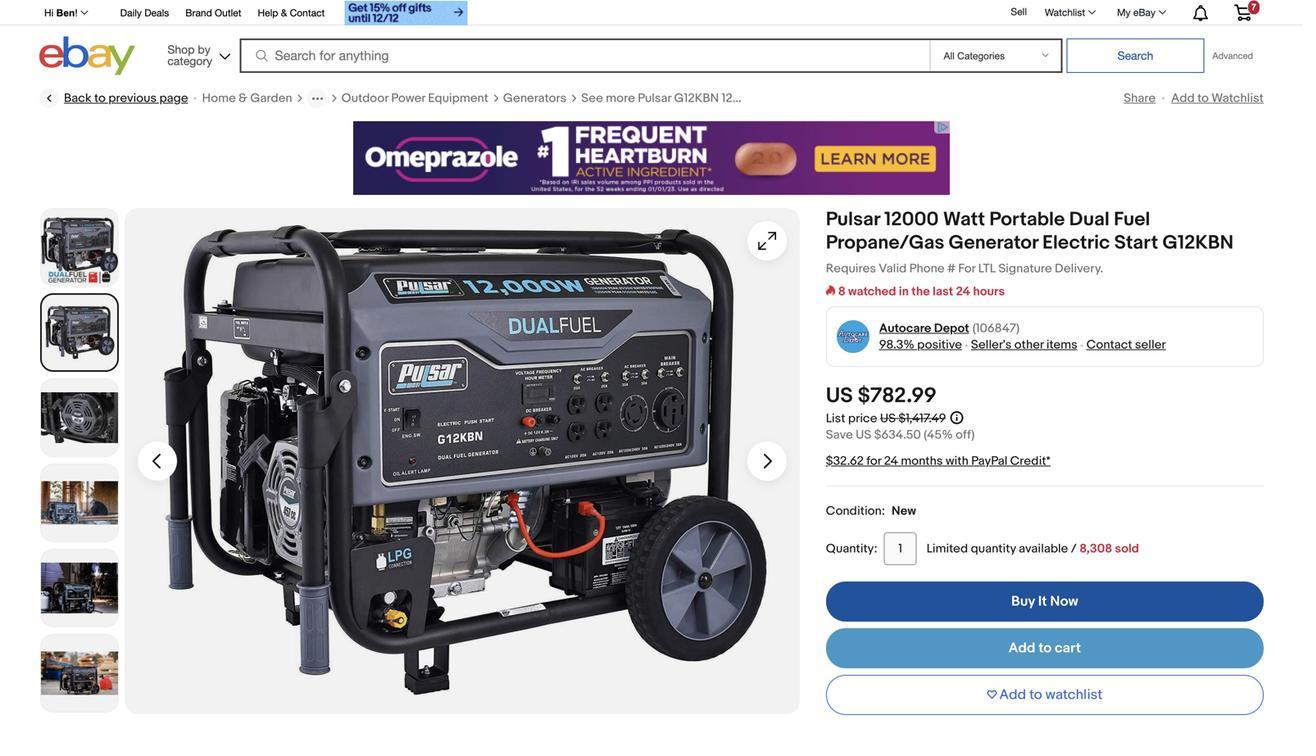 Task type: locate. For each thing, give the bounding box(es) containing it.
months
[[901, 454, 943, 469]]

1 vertical spatial portable
[[990, 208, 1065, 232]]

contact right help
[[290, 7, 325, 18]]

condition:
[[826, 504, 885, 519]]

1 vertical spatial &
[[239, 91, 248, 106]]

depot
[[934, 321, 970, 336]]

seller's
[[971, 338, 1012, 353]]

add for add to watchlist
[[1172, 91, 1195, 106]]

0 horizontal spatial &
[[239, 91, 248, 106]]

category
[[167, 54, 212, 68]]

home & garden
[[202, 91, 292, 106]]

1 horizontal spatial &
[[281, 7, 287, 18]]

home & garden link
[[202, 90, 292, 107]]

g12kbn right start
[[1163, 232, 1234, 255]]

dual inside pulsar 12000 watt portable dual fuel propane/gas generator electric start g12kbn requires valid phone # for ltl signature delivery.
[[1069, 208, 1110, 232]]

add inside button
[[1000, 687, 1026, 704]]

watchlist link
[[1036, 2, 1103, 22]]

save us $634.50 (45% off)
[[826, 428, 975, 443]]

my ebay link
[[1108, 2, 1174, 22]]

dual up delivery.
[[1069, 208, 1110, 232]]

1 vertical spatial dual
[[1069, 208, 1110, 232]]

us
[[826, 384, 853, 409], [880, 411, 896, 426], [856, 428, 872, 443]]

seller's other items
[[971, 338, 1078, 353]]

watchlist down advanced
[[1212, 91, 1264, 106]]

2 vertical spatial us
[[856, 428, 872, 443]]

picture 4 of 12 image
[[41, 465, 118, 542]]

add
[[1172, 91, 1195, 106], [1009, 640, 1036, 658], [1000, 687, 1026, 704]]

add to cart
[[1009, 640, 1081, 658]]

contact left seller
[[1087, 338, 1133, 353]]

0 horizontal spatial pulsar
[[638, 91, 672, 106]]

1 vertical spatial g12kbn
[[1163, 232, 1234, 255]]

0 horizontal spatial 24
[[884, 454, 898, 469]]

watchlist
[[1045, 7, 1085, 18], [1212, 91, 1264, 106]]

(106847)
[[973, 321, 1020, 336]]

add left cart
[[1009, 640, 1036, 658]]

24 right last
[[956, 284, 971, 299]]

contact seller
[[1087, 338, 1166, 353]]

to inside button
[[1030, 687, 1043, 704]]

phone
[[910, 262, 945, 276]]

0 vertical spatial us
[[826, 384, 853, 409]]

advanced
[[1213, 50, 1253, 61]]

0 vertical spatial dual
[[770, 91, 795, 106]]

power
[[391, 91, 425, 106]]

add to watchlist
[[1000, 687, 1103, 704]]

new
[[892, 504, 916, 519]]

7 link
[[1225, 0, 1262, 24]]

0 vertical spatial g12kbn
[[674, 91, 719, 106]]

portable up signature
[[990, 208, 1065, 232]]

add to watchlist button
[[826, 676, 1264, 716]]

to for watchlist
[[1030, 687, 1043, 704]]

1 horizontal spatial fuel
[[1114, 208, 1151, 232]]

1 vertical spatial pulsar
[[826, 208, 880, 232]]

with
[[946, 454, 969, 469]]

0 vertical spatial fuel
[[798, 91, 821, 106]]

us up the list
[[826, 384, 853, 409]]

pulsar right more
[[638, 91, 672, 106]]

propane/gas
[[826, 232, 945, 255]]

watchlist right sell link
[[1045, 7, 1085, 18]]

1 horizontal spatial pulsar
[[826, 208, 880, 232]]

1 horizontal spatial contact
[[1087, 338, 1133, 353]]

list
[[826, 411, 846, 426]]

$1,417.49
[[899, 411, 946, 426]]

see
[[581, 91, 603, 106]]

save
[[826, 428, 853, 443]]

g12kbn
[[674, 91, 719, 106], [1163, 232, 1234, 255]]

& right help
[[281, 7, 287, 18]]

to left cart
[[1039, 640, 1052, 658]]

0 vertical spatial portable
[[824, 91, 871, 106]]

0 vertical spatial watchlist
[[1045, 7, 1085, 18]]

pulsar 12000 watt portable dual fuel propane/gas generator electric start g12kbn - picture 2 of 12 image
[[125, 208, 800, 715]]

0 horizontal spatial portable
[[824, 91, 871, 106]]

& for home
[[239, 91, 248, 106]]

1 vertical spatial 24
[[884, 454, 898, 469]]

0 horizontal spatial fuel
[[798, 91, 821, 106]]

brand outlet link
[[185, 5, 241, 23]]

us up $634.50 on the right bottom
[[880, 411, 896, 426]]

dual
[[770, 91, 795, 106], [1069, 208, 1110, 232]]

12000
[[885, 208, 939, 232]]

portable
[[824, 91, 871, 106], [990, 208, 1065, 232]]

picture 3 of 12 image
[[41, 380, 118, 457]]

0 vertical spatial add
[[1172, 91, 1195, 106]]

seller
[[1135, 338, 1166, 353]]

1 horizontal spatial dual
[[1069, 208, 1110, 232]]

my
[[1117, 7, 1131, 18]]

12000w
[[722, 91, 767, 106]]

None submit
[[1067, 39, 1205, 73]]

1 horizontal spatial portable
[[990, 208, 1065, 232]]

to for watchlist
[[1198, 91, 1209, 106]]

1 vertical spatial add
[[1009, 640, 1036, 658]]

daily
[[120, 7, 142, 18]]

now
[[1050, 594, 1079, 611]]

& right "home"
[[239, 91, 248, 106]]

contact
[[290, 7, 325, 18], [1087, 338, 1133, 353]]

2 vertical spatial add
[[1000, 687, 1026, 704]]

daily deals
[[120, 7, 169, 18]]

pulsar up requires
[[826, 208, 880, 232]]

0 horizontal spatial contact
[[290, 7, 325, 18]]

fuel right electric
[[1114, 208, 1151, 232]]

8
[[838, 284, 846, 299]]

2 horizontal spatial us
[[880, 411, 896, 426]]

more
[[606, 91, 635, 106]]

1 horizontal spatial g12kbn
[[1163, 232, 1234, 255]]

0 vertical spatial 24
[[956, 284, 971, 299]]

g12kbn left 12000w
[[674, 91, 719, 106]]

picture 2 of 12 image
[[42, 295, 117, 371]]

page
[[159, 91, 188, 106]]

it
[[1038, 594, 1047, 611]]

back to previous page link
[[39, 89, 188, 108]]

/
[[1071, 542, 1077, 557]]

fuel right 12000w
[[798, 91, 821, 106]]

portable left genera... at the top right of page
[[824, 91, 871, 106]]

hours
[[973, 284, 1005, 299]]

0 vertical spatial &
[[281, 7, 287, 18]]

24 right for
[[884, 454, 898, 469]]

0 vertical spatial contact
[[290, 7, 325, 18]]

garden
[[250, 91, 292, 106]]

pulsar inside pulsar 12000 watt portable dual fuel propane/gas generator electric start g12kbn requires valid phone # for ltl signature delivery.
[[826, 208, 880, 232]]

to down the advanced link
[[1198, 91, 1209, 106]]

quantity
[[971, 542, 1016, 557]]

to left watchlist
[[1030, 687, 1043, 704]]

in
[[899, 284, 909, 299]]

0 horizontal spatial watchlist
[[1045, 7, 1085, 18]]

$32.62 for 24 months with paypal credit*
[[826, 454, 1051, 469]]

1 vertical spatial fuel
[[1114, 208, 1151, 232]]

add to watchlist link
[[1172, 91, 1264, 106]]

& inside account navigation
[[281, 7, 287, 18]]

share button
[[1124, 91, 1156, 106]]

1 vertical spatial watchlist
[[1212, 91, 1264, 106]]

add right share button
[[1172, 91, 1195, 106]]

us down price
[[856, 428, 872, 443]]

add down add to cart link
[[1000, 687, 1026, 704]]

fuel
[[798, 91, 821, 106], [1114, 208, 1151, 232]]

!
[[75, 7, 78, 18]]

dual right 12000w
[[770, 91, 795, 106]]

paypal
[[972, 454, 1008, 469]]

limited quantity available / 8,308 sold
[[927, 542, 1139, 557]]

ebay
[[1134, 7, 1156, 18]]

to right back
[[94, 91, 106, 106]]

0 horizontal spatial us
[[826, 384, 853, 409]]

watchlist inside account navigation
[[1045, 7, 1085, 18]]

&
[[281, 7, 287, 18], [239, 91, 248, 106]]

add for add to cart
[[1009, 640, 1036, 658]]

0 horizontal spatial dual
[[770, 91, 795, 106]]



Task type: describe. For each thing, give the bounding box(es) containing it.
list price us $1,417.49
[[826, 411, 946, 426]]

outdoor
[[342, 91, 388, 106]]

$782.99
[[858, 384, 937, 409]]

account navigation
[[35, 0, 1264, 27]]

buy
[[1012, 594, 1035, 611]]

sell link
[[1004, 6, 1035, 17]]

delivery.
[[1055, 262, 1104, 276]]

items
[[1047, 338, 1078, 353]]

see more pulsar g12kbn 12000w dual fuel portable genera... link
[[581, 90, 925, 107]]

available
[[1019, 542, 1068, 557]]

genera...
[[874, 91, 925, 106]]

previous
[[108, 91, 157, 106]]

positive
[[917, 338, 962, 353]]

to for previous
[[94, 91, 106, 106]]

price
[[848, 411, 878, 426]]

advertisement region
[[353, 121, 950, 195]]

8,308
[[1080, 542, 1113, 557]]

contact inside account navigation
[[290, 7, 325, 18]]

by
[[198, 43, 210, 56]]

add to watchlist
[[1172, 91, 1264, 106]]

back
[[64, 91, 92, 106]]

for
[[959, 262, 976, 276]]

(45%
[[924, 428, 953, 443]]

1 horizontal spatial 24
[[956, 284, 971, 299]]

shop
[[167, 43, 195, 56]]

seller's other items link
[[971, 338, 1078, 353]]

my ebay
[[1117, 7, 1156, 18]]

autocare depot (106847)
[[879, 321, 1020, 336]]

generators link
[[503, 90, 567, 107]]

shop by category
[[167, 43, 212, 68]]

g12kbn inside pulsar 12000 watt portable dual fuel propane/gas generator electric start g12kbn requires valid phone # for ltl signature delivery.
[[1163, 232, 1234, 255]]

98.3% positive link
[[879, 338, 962, 353]]

$32.62 for 24 months with paypal credit* button
[[826, 454, 1051, 469]]

98.3%
[[879, 338, 915, 353]]

get an extra 15% off image
[[345, 1, 468, 25]]

outdoor power equipment link
[[342, 90, 489, 107]]

brand outlet
[[185, 7, 241, 18]]

portable inside pulsar 12000 watt portable dual fuel propane/gas generator electric start g12kbn requires valid phone # for ltl signature delivery.
[[990, 208, 1065, 232]]

watched
[[848, 284, 896, 299]]

valid
[[879, 262, 907, 276]]

advanced link
[[1205, 39, 1262, 72]]

picture 5 of 12 image
[[41, 550, 118, 627]]

electric
[[1043, 232, 1110, 255]]

dual inside see more pulsar g12kbn 12000w dual fuel portable genera... link
[[770, 91, 795, 106]]

0 vertical spatial pulsar
[[638, 91, 672, 106]]

start
[[1115, 232, 1159, 255]]

& for help
[[281, 7, 287, 18]]

requires
[[826, 262, 876, 276]]

$634.50
[[874, 428, 921, 443]]

outlet
[[215, 7, 241, 18]]

picture 1 of 12 image
[[41, 209, 118, 286]]

other
[[1015, 338, 1044, 353]]

outdoor power equipment
[[342, 91, 489, 106]]

last
[[933, 284, 954, 299]]

daily deals link
[[120, 5, 169, 23]]

add to cart link
[[826, 629, 1264, 669]]

7
[[1252, 2, 1257, 12]]

to for cart
[[1039, 640, 1052, 658]]

picture 6 of 12 image
[[41, 635, 118, 712]]

autocare
[[879, 321, 932, 336]]

0 horizontal spatial g12kbn
[[674, 91, 719, 106]]

off)
[[956, 428, 975, 443]]

for
[[867, 454, 882, 469]]

deals
[[144, 7, 169, 18]]

fuel inside pulsar 12000 watt portable dual fuel propane/gas generator electric start g12kbn requires valid phone # for ltl signature delivery.
[[1114, 208, 1151, 232]]

hi
[[44, 7, 54, 18]]

brand
[[185, 7, 212, 18]]

the
[[912, 284, 930, 299]]

buy it now link
[[826, 582, 1264, 622]]

1 vertical spatial contact
[[1087, 338, 1133, 353]]

#
[[948, 262, 956, 276]]

help & contact link
[[258, 5, 325, 23]]

home
[[202, 91, 236, 106]]

help & contact
[[258, 7, 325, 18]]

watchlist
[[1046, 687, 1103, 704]]

help
[[258, 7, 278, 18]]

sold
[[1115, 542, 1139, 557]]

hi ben !
[[44, 7, 78, 18]]

shop by category banner
[[35, 0, 1264, 80]]

cart
[[1055, 640, 1081, 658]]

1 horizontal spatial watchlist
[[1212, 91, 1264, 106]]

credit*
[[1011, 454, 1051, 469]]

1 horizontal spatial us
[[856, 428, 872, 443]]

signature
[[999, 262, 1052, 276]]

pulsar 12000 watt portable dual fuel propane/gas generator electric start g12kbn requires valid phone # for ltl signature delivery.
[[826, 208, 1234, 276]]

generator
[[949, 232, 1038, 255]]

Quantity: text field
[[884, 533, 917, 566]]

back to previous page
[[64, 91, 188, 106]]

autocare depot image
[[836, 320, 870, 354]]

none submit inside shop by category banner
[[1067, 39, 1205, 73]]

contact seller link
[[1087, 338, 1166, 353]]

add for add to watchlist
[[1000, 687, 1026, 704]]

see more pulsar g12kbn 12000w dual fuel portable genera...
[[581, 91, 925, 106]]

Search for anything text field
[[242, 40, 927, 71]]

quantity:
[[826, 542, 878, 557]]

8 watched in the last 24 hours
[[838, 284, 1005, 299]]

1 vertical spatial us
[[880, 411, 896, 426]]



Task type: vqa. For each thing, say whether or not it's contained in the screenshot.
the Save US $634.50 (45% off)
yes



